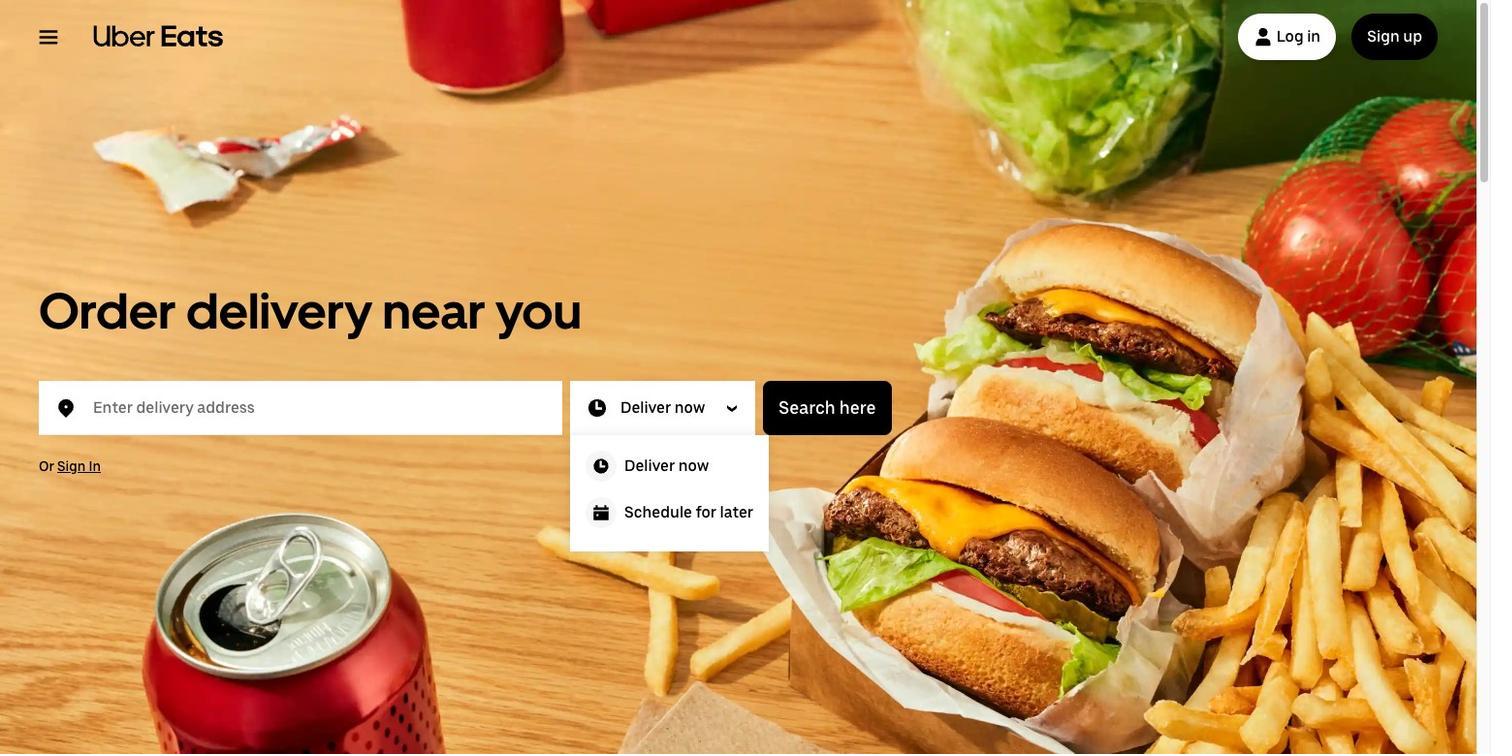 Task type: describe. For each thing, give the bounding box(es) containing it.
sign up
[[1367, 27, 1422, 46]]

you
[[496, 280, 582, 341]]

log in
[[1277, 27, 1321, 46]]

in
[[1307, 27, 1321, 46]]

schedule
[[624, 503, 692, 522]]

1 deliver now button from the top
[[570, 381, 756, 435]]

log
[[1277, 27, 1304, 46]]

sign in link
[[57, 459, 101, 474]]

sign up link
[[1352, 14, 1438, 60]]

when image
[[586, 397, 609, 420]]

in
[[89, 459, 101, 474]]

search
[[779, 398, 836, 418]]

later
[[720, 503, 753, 522]]

sign inside sign up link
[[1367, 27, 1400, 46]]

1 vertical spatial now
[[678, 457, 709, 475]]

order
[[39, 280, 176, 341]]

delivery
[[186, 280, 373, 341]]

near
[[383, 280, 486, 341]]

Enter delivery address text field
[[93, 389, 539, 428]]

for
[[696, 503, 717, 522]]



Task type: locate. For each thing, give the bounding box(es) containing it.
2 deliver now button from the top
[[570, 443, 769, 490]]

order delivery near you
[[39, 280, 582, 341]]

now right the when "image"
[[675, 398, 705, 417]]

log in link
[[1238, 14, 1336, 60]]

1 vertical spatial deliver now button
[[570, 443, 769, 490]]

uber eats home image
[[93, 25, 223, 48]]

here
[[839, 398, 876, 418]]

1 horizontal spatial sign
[[1367, 27, 1400, 46]]

deliver now
[[621, 398, 705, 417], [624, 457, 709, 475]]

main navigation menu image
[[39, 27, 58, 47]]

sign left in
[[57, 459, 86, 474]]

0 vertical spatial deliver now button
[[570, 381, 756, 435]]

0 vertical spatial deliver now
[[621, 398, 705, 417]]

1 vertical spatial deliver now
[[624, 457, 709, 475]]

deliver now right the when "image"
[[621, 398, 705, 417]]

0 horizontal spatial sign
[[57, 459, 86, 474]]

deliver now up schedule for later link
[[624, 457, 709, 475]]

deliver
[[621, 398, 671, 417], [624, 457, 675, 475]]

now up schedule for later
[[678, 457, 709, 475]]

or sign in
[[39, 459, 101, 474]]

deliver now button
[[570, 381, 756, 435], [570, 443, 769, 490]]

sign left up
[[1367, 27, 1400, 46]]

deliver right the when "image"
[[621, 398, 671, 417]]

schedule for later link
[[570, 490, 769, 536]]

sign
[[1367, 27, 1400, 46], [57, 459, 86, 474]]

or
[[39, 459, 54, 474]]

deliver up the schedule
[[624, 457, 675, 475]]

now
[[675, 398, 705, 417], [678, 457, 709, 475]]

0 vertical spatial now
[[675, 398, 705, 417]]

schedule for later
[[624, 503, 753, 522]]

0 vertical spatial sign
[[1367, 27, 1400, 46]]

1 vertical spatial deliver
[[624, 457, 675, 475]]

1 vertical spatial sign
[[57, 459, 86, 474]]

search here button
[[763, 381, 892, 435]]

up
[[1403, 27, 1422, 46]]

search here
[[779, 398, 876, 418]]

0 vertical spatial deliver
[[621, 398, 671, 417]]



Task type: vqa. For each thing, say whether or not it's contained in the screenshot.
checkbox containing Best overall
no



